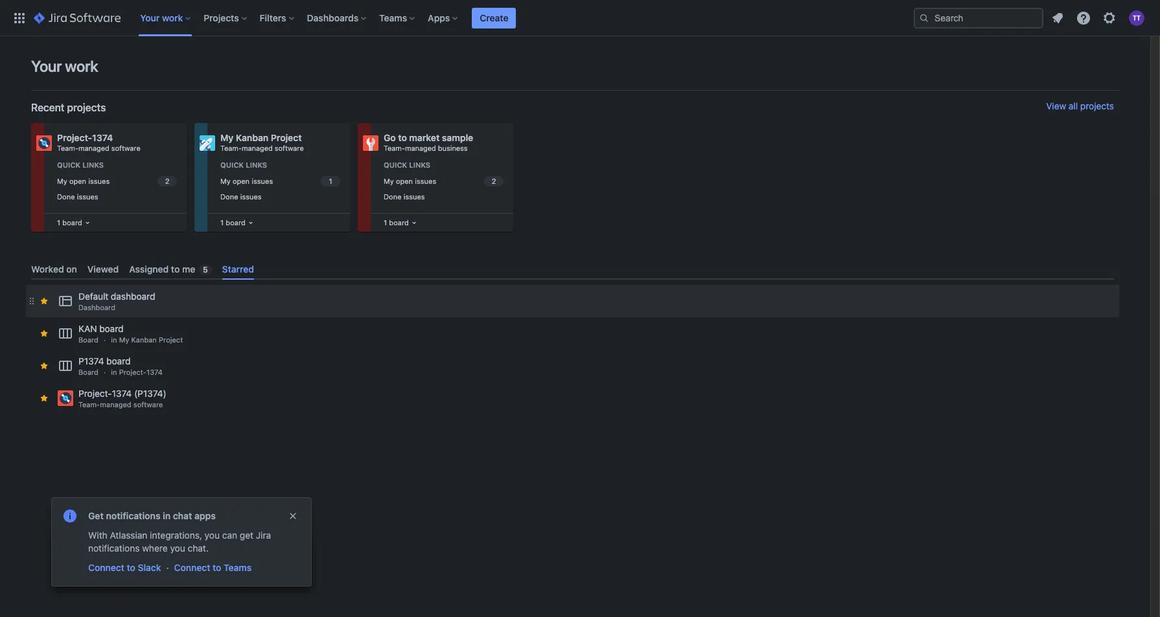 Task type: describe. For each thing, give the bounding box(es) containing it.
assigned to me
[[129, 264, 195, 275]]

apps
[[195, 511, 216, 522]]

1 board button
[[54, 215, 93, 231]]

dismiss image
[[288, 512, 298, 522]]

view issue link
[[87, 561, 135, 576]]

software inside "project-1374 team-managed software"
[[111, 144, 140, 152]]

board for sample
[[389, 219, 409, 227]]

my inside kan board board · in my kanban project
[[119, 336, 129, 344]]

your work inside dropdown button
[[140, 12, 183, 23]]

jira
[[256, 530, 271, 541]]

quick links for to
[[384, 161, 431, 169]]

search image
[[919, 13, 930, 23]]

teams inside dropdown button
[[379, 12, 407, 23]]

managed inside 'go to market sample team-managed business'
[[405, 144, 436, 152]]

board for kan
[[78, 336, 98, 344]]

1 star image from the top
[[39, 296, 49, 307]]

1 board button for to
[[381, 215, 419, 231]]

with atlassian integrations, you can get jira notifications where you chat.
[[88, 530, 271, 554]]

done for project-
[[57, 193, 75, 201]]

banner containing your work
[[0, 0, 1161, 36]]

board image for team-
[[246, 218, 256, 228]]

p1374 board board · in project-1374
[[78, 356, 163, 377]]

1 vertical spatial your work
[[31, 57, 98, 75]]

filters
[[260, 12, 286, 23]]

created
[[120, 542, 153, 553]]

projects
[[204, 12, 239, 23]]

notifications inside with atlassian integrations, you can get jira notifications where you chat.
[[88, 543, 140, 554]]

kanban inside 'my kanban project team-managed software'
[[236, 132, 269, 143]]

dashboards
[[307, 12, 359, 23]]

managed inside project-1374 (p1374) team-managed software
[[100, 401, 131, 409]]

1 horizontal spatial issue
[[204, 542, 227, 553]]

get notifications in chat apps
[[88, 511, 216, 522]]

view issue
[[88, 563, 134, 574]]

you've
[[88, 542, 117, 553]]

view for view issue
[[88, 563, 109, 574]]

apps
[[428, 12, 450, 23]]

on
[[66, 264, 77, 275]]

connect to teams button
[[173, 561, 253, 576]]

your profile and settings image
[[1129, 10, 1145, 26]]

connect to teams
[[174, 563, 252, 574]]

team- inside project-1374 (p1374) team-managed software
[[78, 401, 100, 409]]

worked on
[[31, 264, 77, 275]]

1374 for project-1374 (p1374)
[[112, 389, 132, 400]]

quick links for 1374
[[57, 161, 104, 169]]

atlassian
[[110, 530, 147, 541]]

starred
[[222, 264, 254, 275]]

copy link
[[147, 563, 186, 574]]

1 horizontal spatial you
[[205, 530, 220, 541]]

get
[[240, 530, 254, 541]]

quick for project-
[[57, 161, 80, 169]]

projects inside "view all projects" link
[[1081, 101, 1115, 112]]

info image
[[62, 509, 78, 525]]

my for my kanban project
[[220, 177, 231, 185]]

my open issues link for team-
[[218, 174, 342, 189]]

dashboards button
[[303, 7, 372, 28]]

my kanban project team-managed software
[[220, 132, 304, 152]]

in inside 'alert'
[[163, 511, 171, 522]]

my open issues for sample
[[384, 177, 436, 185]]

project-1374 team-managed software
[[57, 132, 140, 152]]

team- inside 'my kanban project team-managed software'
[[220, 144, 242, 152]]

1 board for team-
[[220, 219, 246, 227]]

sample
[[442, 132, 473, 143]]

done issues for sample
[[384, 193, 425, 201]]

alert containing you've created "p1374-6" issue
[[52, 530, 311, 587]]

notifications image
[[1050, 10, 1066, 26]]

done issues link for sample
[[381, 190, 506, 205]]

"p1374-
[[156, 542, 191, 553]]

copy
[[147, 563, 169, 574]]

project inside kan board board · in my kanban project
[[159, 336, 183, 344]]

board for p1374
[[78, 368, 98, 377]]

to for me
[[171, 264, 180, 275]]

create button
[[472, 7, 516, 28]]

chat.
[[188, 543, 209, 554]]

in for kan board
[[111, 336, 117, 344]]

star image
[[39, 394, 49, 404]]

board for team-
[[226, 219, 246, 227]]

my for go to market sample
[[384, 177, 394, 185]]

done issues for managed
[[57, 193, 98, 201]]

recent
[[31, 102, 64, 113]]

open for team-
[[233, 177, 250, 185]]

connect to slack button
[[87, 561, 162, 576]]

1374 for project-1374
[[92, 132, 113, 143]]

my open issues link for managed
[[54, 174, 179, 189]]

software for my kanban project
[[275, 144, 304, 152]]

0 horizontal spatial work
[[65, 57, 98, 75]]

recent projects
[[31, 102, 106, 113]]

integrations,
[[150, 530, 202, 541]]

open for managed
[[69, 177, 86, 185]]

dashboard
[[78, 304, 115, 312]]

connect to slack
[[88, 563, 161, 574]]

me
[[182, 264, 195, 275]]

links for team-
[[82, 161, 104, 169]]

kan
[[78, 324, 97, 335]]

dashboard
[[111, 291, 155, 302]]

copy link button
[[145, 561, 188, 576]]

appswitcher icon image
[[12, 10, 27, 26]]

connect for connect to slack
[[88, 563, 124, 574]]



Task type: locate. For each thing, give the bounding box(es) containing it.
1374 inside "project-1374 team-managed software"
[[92, 132, 113, 143]]

board down p1374
[[78, 368, 98, 377]]

done
[[57, 193, 75, 201], [220, 193, 238, 201], [384, 193, 402, 201]]

my open issues link down "business"
[[381, 174, 506, 189]]

notifications
[[106, 511, 160, 522], [88, 543, 140, 554]]

done issues link down 'my kanban project team-managed software'
[[218, 190, 342, 205]]

to for slack
[[127, 563, 135, 574]]

go
[[384, 132, 396, 143]]

1 vertical spatial project-
[[119, 368, 146, 377]]

your work
[[140, 12, 183, 23], [31, 57, 98, 75]]

banner
[[0, 0, 1161, 36]]

2 quick links from the left
[[220, 161, 267, 169]]

quick for my
[[220, 161, 244, 169]]

1 vertical spatial notifications
[[88, 543, 140, 554]]

primary element
[[8, 0, 914, 36]]

1 vertical spatial you
[[170, 543, 185, 554]]

tab list containing worked on
[[26, 259, 1120, 280]]

1 horizontal spatial board image
[[246, 218, 256, 228]]

2 · from the top
[[104, 368, 106, 377]]

links
[[82, 161, 104, 169], [246, 161, 267, 169], [409, 161, 431, 169]]

(p1374)
[[134, 389, 166, 400]]

1 vertical spatial board
[[78, 368, 98, 377]]

done for go
[[384, 193, 402, 201]]

·
[[104, 336, 106, 344], [104, 368, 106, 377]]

0 horizontal spatial done
[[57, 193, 75, 201]]

connect down chat.
[[174, 563, 210, 574]]

in left chat
[[163, 511, 171, 522]]

done for my
[[220, 193, 238, 201]]

2 done issues from the left
[[220, 193, 262, 201]]

0 horizontal spatial 1 board
[[57, 219, 82, 227]]

0 vertical spatial notifications
[[106, 511, 160, 522]]

my open issues link down 'my kanban project team-managed software'
[[218, 174, 342, 189]]

in up project-1374 (p1374) team-managed software
[[111, 368, 117, 377]]

team- inside 'go to market sample team-managed business'
[[384, 144, 405, 152]]

project-
[[57, 132, 92, 143], [119, 368, 146, 377], [78, 389, 112, 400]]

board inside "p1374 board board · in project-1374"
[[78, 368, 98, 377]]

board inside "p1374 board board · in project-1374"
[[106, 356, 131, 367]]

your
[[140, 12, 160, 23], [31, 57, 62, 75]]

my open issues link for sample
[[381, 174, 506, 189]]

3 my open issues from the left
[[384, 177, 436, 185]]

1 quick links from the left
[[57, 161, 104, 169]]

0 horizontal spatial projects
[[67, 102, 106, 113]]

1374
[[92, 132, 113, 143], [146, 368, 163, 377], [112, 389, 132, 400]]

2 horizontal spatial my open issues
[[384, 177, 436, 185]]

in inside "p1374 board board · in project-1374"
[[111, 368, 117, 377]]

1 1 board from the left
[[57, 219, 82, 227]]

done issues
[[57, 193, 98, 201], [220, 193, 262, 201], [384, 193, 425, 201]]

tab list
[[26, 259, 1120, 280]]

done issues link down "business"
[[381, 190, 506, 205]]

view down you've
[[88, 563, 109, 574]]

2 board from the top
[[78, 368, 98, 377]]

view left all
[[1047, 101, 1067, 112]]

in
[[111, 336, 117, 344], [111, 368, 117, 377], [163, 511, 171, 522]]

1 vertical spatial ·
[[104, 368, 106, 377]]

1 board
[[57, 219, 82, 227], [220, 219, 246, 227], [384, 219, 409, 227]]

1 my open issues link from the left
[[54, 174, 179, 189]]

done issues down 'go to market sample team-managed business'
[[384, 193, 425, 201]]

1 horizontal spatial 1 board button
[[381, 215, 419, 231]]

2 horizontal spatial done issues
[[384, 193, 425, 201]]

0 horizontal spatial project
[[159, 336, 183, 344]]

1 open from the left
[[69, 177, 86, 185]]

software
[[111, 144, 140, 152], [275, 144, 304, 152], [133, 401, 163, 409]]

1 horizontal spatial done
[[220, 193, 238, 201]]

get
[[88, 511, 104, 522]]

1 horizontal spatial my open issues link
[[218, 174, 342, 189]]

1 vertical spatial view
[[88, 563, 109, 574]]

star image for p1374
[[39, 361, 49, 372]]

0 vertical spatial view
[[1047, 101, 1067, 112]]

1 horizontal spatial done issues link
[[218, 190, 342, 205]]

kanban
[[236, 132, 269, 143], [131, 336, 157, 344]]

work inside dropdown button
[[162, 12, 183, 23]]

board inside dropdown button
[[62, 219, 82, 227]]

2 done from the left
[[220, 193, 238, 201]]

1 horizontal spatial your
[[140, 12, 160, 23]]

1374 inside project-1374 (p1374) team-managed software
[[112, 389, 132, 400]]

project-1374 (p1374) team-managed software
[[78, 389, 166, 409]]

done issues link for team-
[[218, 190, 342, 205]]

project- for team-
[[57, 132, 92, 143]]

done down 'my kanban project team-managed software'
[[220, 193, 238, 201]]

my open issues down 'go to market sample team-managed business'
[[384, 177, 436, 185]]

software for project-1374 (p1374)
[[133, 401, 163, 409]]

0 horizontal spatial my open issues
[[57, 177, 110, 185]]

quick
[[57, 161, 80, 169], [220, 161, 244, 169], [384, 161, 407, 169]]

3 done issues link from the left
[[381, 190, 506, 205]]

0 vertical spatial board
[[78, 336, 98, 344]]

where
[[142, 543, 168, 554]]

software inside 'my kanban project team-managed software'
[[275, 144, 304, 152]]

2 open from the left
[[233, 177, 250, 185]]

open
[[69, 177, 86, 185], [233, 177, 250, 185], [396, 177, 413, 185]]

· down p1374
[[104, 368, 106, 377]]

board for managed
[[62, 219, 82, 227]]

1 connect from the left
[[88, 563, 124, 574]]

· inside kan board board · in my kanban project
[[104, 336, 106, 344]]

0 horizontal spatial your work
[[31, 57, 98, 75]]

1374 down recent projects
[[92, 132, 113, 143]]

project inside 'my kanban project team-managed software'
[[271, 132, 302, 143]]

0 vertical spatial work
[[162, 12, 183, 23]]

apps button
[[424, 7, 463, 28]]

star image
[[39, 296, 49, 307], [39, 329, 49, 339], [39, 361, 49, 372]]

my for project-1374
[[57, 177, 67, 185]]

to inside tab list
[[171, 264, 180, 275]]

my open issues link
[[54, 174, 179, 189], [218, 174, 342, 189], [381, 174, 506, 189]]

1 board for sample
[[384, 219, 409, 227]]

3 done from the left
[[384, 193, 402, 201]]

1 horizontal spatial 1 board
[[220, 219, 246, 227]]

1 horizontal spatial work
[[162, 12, 183, 23]]

3 star image from the top
[[39, 361, 49, 372]]

issue
[[204, 542, 227, 553], [111, 563, 134, 574]]

6"
[[191, 542, 202, 553]]

my inside 'my kanban project team-managed software'
[[220, 132, 234, 143]]

0 horizontal spatial done issues link
[[54, 190, 179, 205]]

assigned
[[129, 264, 169, 275]]

2 vertical spatial project-
[[78, 389, 112, 400]]

project- up the (p1374)
[[119, 368, 146, 377]]

1 for go to market sample
[[384, 219, 387, 227]]

1 done issues link from the left
[[54, 190, 179, 205]]

slack
[[138, 563, 161, 574]]

1 links from the left
[[82, 161, 104, 169]]

1 horizontal spatial kanban
[[236, 132, 269, 143]]

2 1 board button from the left
[[381, 215, 419, 231]]

1 vertical spatial teams
[[224, 563, 252, 574]]

0 vertical spatial you
[[205, 530, 220, 541]]

project- down recent projects
[[57, 132, 92, 143]]

my open issues for team-
[[220, 177, 273, 185]]

2 horizontal spatial open
[[396, 177, 413, 185]]

quick down "project-1374 team-managed software" on the left of page
[[57, 161, 80, 169]]

market
[[409, 132, 440, 143]]

your inside your work dropdown button
[[140, 12, 160, 23]]

board inside kan board board · in my kanban project
[[78, 336, 98, 344]]

1 vertical spatial your
[[31, 57, 62, 75]]

projects right all
[[1081, 101, 1115, 112]]

all
[[1069, 101, 1078, 112]]

1374 up the (p1374)
[[146, 368, 163, 377]]

1 horizontal spatial 1
[[220, 219, 224, 227]]

view for view all projects
[[1047, 101, 1067, 112]]

connect
[[88, 563, 124, 574], [174, 563, 210, 574]]

0 vertical spatial project
[[271, 132, 302, 143]]

issues
[[88, 177, 110, 185], [252, 177, 273, 185], [415, 177, 436, 185], [77, 193, 98, 201], [240, 193, 262, 201], [404, 193, 425, 201]]

board image inside dropdown button
[[82, 218, 93, 228]]

project- inside project-1374 (p1374) team-managed software
[[78, 389, 112, 400]]

open down 'go to market sample team-managed business'
[[396, 177, 413, 185]]

0 horizontal spatial my open issues link
[[54, 174, 179, 189]]

you
[[205, 530, 220, 541], [170, 543, 185, 554]]

can
[[222, 530, 237, 541]]

open down 'my kanban project team-managed software'
[[233, 177, 250, 185]]

2 my open issues from the left
[[220, 177, 273, 185]]

quick down 'go'
[[384, 161, 407, 169]]

notifications up atlassian
[[106, 511, 160, 522]]

2 quick from the left
[[220, 161, 244, 169]]

to for market
[[398, 132, 407, 143]]

done issues link for managed
[[54, 190, 179, 205]]

project- down p1374
[[78, 389, 112, 400]]

link
[[171, 563, 186, 574]]

star image left "kan"
[[39, 329, 49, 339]]

1 horizontal spatial connect
[[174, 563, 210, 574]]

1 inside 1 board dropdown button
[[57, 219, 60, 227]]

open for sample
[[396, 177, 413, 185]]

2 vertical spatial in
[[163, 511, 171, 522]]

chat
[[173, 511, 192, 522]]

0 horizontal spatial open
[[69, 177, 86, 185]]

projects
[[1081, 101, 1115, 112], [67, 102, 106, 113]]

1 vertical spatial kanban
[[131, 336, 157, 344]]

go to market sample team-managed business
[[384, 132, 473, 152]]

done down 'go'
[[384, 193, 402, 201]]

my
[[220, 132, 234, 143], [57, 177, 67, 185], [220, 177, 231, 185], [384, 177, 394, 185], [119, 336, 129, 344]]

p1374
[[78, 356, 104, 367]]

1 board from the top
[[78, 336, 98, 344]]

my open issues link down "project-1374 team-managed software" on the left of page
[[54, 174, 179, 189]]

1 vertical spatial star image
[[39, 329, 49, 339]]

0 vertical spatial ·
[[104, 336, 106, 344]]

in for p1374 board
[[111, 368, 117, 377]]

0 vertical spatial 1374
[[92, 132, 113, 143]]

1 horizontal spatial quick
[[220, 161, 244, 169]]

worked
[[31, 264, 64, 275]]

2 vertical spatial 1374
[[112, 389, 132, 400]]

2 my open issues link from the left
[[218, 174, 342, 189]]

to for teams
[[213, 563, 221, 574]]

team- inside "project-1374 team-managed software"
[[57, 144, 78, 152]]

1 for my kanban project
[[220, 219, 224, 227]]

2 horizontal spatial links
[[409, 161, 431, 169]]

0 horizontal spatial board image
[[82, 218, 93, 228]]

2 horizontal spatial my open issues link
[[381, 174, 506, 189]]

3 done issues from the left
[[384, 193, 425, 201]]

1 board button for kanban
[[218, 215, 256, 231]]

0 horizontal spatial done issues
[[57, 193, 98, 201]]

board image
[[82, 218, 93, 228], [246, 218, 256, 228], [409, 218, 419, 228]]

issue down can on the bottom left of page
[[204, 542, 227, 553]]

Search field
[[914, 7, 1044, 28]]

projects up "project-1374 team-managed software" on the left of page
[[67, 102, 106, 113]]

0 horizontal spatial 1
[[57, 219, 60, 227]]

your work button
[[136, 7, 196, 28]]

1 1 board button from the left
[[218, 215, 256, 231]]

1 horizontal spatial done issues
[[220, 193, 262, 201]]

· inside "p1374 board board · in project-1374"
[[104, 368, 106, 377]]

view all projects link
[[1047, 101, 1115, 114]]

my open issues
[[57, 177, 110, 185], [220, 177, 273, 185], [384, 177, 436, 185]]

view all projects
[[1047, 101, 1115, 112]]

quick down 'my kanban project team-managed software'
[[220, 161, 244, 169]]

quick links for kanban
[[220, 161, 267, 169]]

0 vertical spatial project-
[[57, 132, 92, 143]]

2 horizontal spatial board image
[[409, 218, 419, 228]]

2 horizontal spatial done issues link
[[381, 190, 506, 205]]

managed inside "project-1374 team-managed software"
[[78, 144, 109, 152]]

notifications down atlassian
[[88, 543, 140, 554]]

3 links from the left
[[409, 161, 431, 169]]

view
[[1047, 101, 1067, 112], [88, 563, 109, 574]]

0 vertical spatial teams
[[379, 12, 407, 23]]

3 quick from the left
[[384, 161, 407, 169]]

1 board for managed
[[57, 219, 82, 227]]

0 vertical spatial star image
[[39, 296, 49, 307]]

quick links down "project-1374 team-managed software" on the left of page
[[57, 161, 104, 169]]

2 horizontal spatial quick
[[384, 161, 407, 169]]

quick links
[[57, 161, 104, 169], [220, 161, 267, 169], [384, 161, 431, 169]]

my open issues down "project-1374 team-managed software" on the left of page
[[57, 177, 110, 185]]

0 vertical spatial kanban
[[236, 132, 269, 143]]

teams down can on the bottom left of page
[[224, 563, 252, 574]]

done issues for team-
[[220, 193, 262, 201]]

kan board board · in my kanban project
[[78, 324, 183, 344]]

project- inside "p1374 board board · in project-1374"
[[119, 368, 146, 377]]

settings image
[[1102, 10, 1118, 26]]

links down "project-1374 team-managed software" on the left of page
[[82, 161, 104, 169]]

star image up star icon at the bottom left of page
[[39, 361, 49, 372]]

· for kan
[[104, 336, 106, 344]]

0 vertical spatial your
[[140, 12, 160, 23]]

1 horizontal spatial open
[[233, 177, 250, 185]]

0 horizontal spatial your
[[31, 57, 62, 75]]

3 board image from the left
[[409, 218, 419, 228]]

quick links down 'my kanban project team-managed software'
[[220, 161, 267, 169]]

viewed
[[87, 264, 119, 275]]

you've created "p1374-6" issue
[[88, 542, 227, 553]]

1 horizontal spatial teams
[[379, 12, 407, 23]]

2 links from the left
[[246, 161, 267, 169]]

1 vertical spatial in
[[111, 368, 117, 377]]

1 horizontal spatial your work
[[140, 12, 183, 23]]

you down integrations,
[[170, 543, 185, 554]]

done up 1 board dropdown button
[[57, 193, 75, 201]]

3 1 board from the left
[[384, 219, 409, 227]]

star image down worked
[[39, 296, 49, 307]]

you left can on the bottom left of page
[[205, 530, 220, 541]]

1 board button
[[218, 215, 256, 231], [381, 215, 419, 231]]

1 board inside dropdown button
[[57, 219, 82, 227]]

connect down you've
[[88, 563, 124, 574]]

0 horizontal spatial view
[[88, 563, 109, 574]]

3 open from the left
[[396, 177, 413, 185]]

teams inside button
[[224, 563, 252, 574]]

your work left projects
[[140, 12, 183, 23]]

board image for managed
[[82, 218, 93, 228]]

board
[[78, 336, 98, 344], [78, 368, 98, 377]]

alert
[[52, 499, 311, 587], [52, 530, 311, 587]]

project- for (p1374)
[[78, 389, 112, 400]]

5
[[203, 265, 208, 275]]

1 alert from the top
[[52, 499, 311, 587]]

project- inside "project-1374 team-managed software"
[[57, 132, 92, 143]]

work left projects
[[162, 12, 183, 23]]

in up "p1374 board board · in project-1374"
[[111, 336, 117, 344]]

1 · from the top
[[104, 336, 106, 344]]

1 vertical spatial work
[[65, 57, 98, 75]]

to inside 'go to market sample team-managed business'
[[398, 132, 407, 143]]

0 horizontal spatial teams
[[224, 563, 252, 574]]

done issues link up 1 board dropdown button
[[54, 190, 179, 205]]

1374 inside "p1374 board board · in project-1374"
[[146, 368, 163, 377]]

create
[[480, 12, 509, 23]]

1 for project-1374
[[57, 219, 60, 227]]

jira software image
[[34, 10, 121, 26], [34, 10, 121, 26]]

0 horizontal spatial quick links
[[57, 161, 104, 169]]

links down 'go to market sample team-managed business'
[[409, 161, 431, 169]]

1 board image from the left
[[82, 218, 93, 228]]

· for p1374
[[104, 368, 106, 377]]

0 horizontal spatial quick
[[57, 161, 80, 169]]

help image
[[1076, 10, 1092, 26]]

business
[[438, 144, 468, 152]]

1 vertical spatial issue
[[111, 563, 134, 574]]

1 horizontal spatial links
[[246, 161, 267, 169]]

managed
[[78, 144, 109, 152], [242, 144, 273, 152], [405, 144, 436, 152], [100, 401, 131, 409]]

done issues up 1 board dropdown button
[[57, 193, 98, 201]]

1 horizontal spatial my open issues
[[220, 177, 273, 185]]

2 horizontal spatial 1 board
[[384, 219, 409, 227]]

1 horizontal spatial projects
[[1081, 101, 1115, 112]]

connect for connect to teams
[[174, 563, 210, 574]]

0 vertical spatial issue
[[204, 542, 227, 553]]

1 quick from the left
[[57, 161, 80, 169]]

0 horizontal spatial links
[[82, 161, 104, 169]]

project
[[271, 132, 302, 143], [159, 336, 183, 344]]

2 alert from the top
[[52, 530, 311, 587]]

0 horizontal spatial you
[[170, 543, 185, 554]]

0 vertical spatial your work
[[140, 12, 183, 23]]

alert containing get notifications in chat apps
[[52, 499, 311, 587]]

board image for sample
[[409, 218, 419, 228]]

0 horizontal spatial 1 board button
[[218, 215, 256, 231]]

2 horizontal spatial done
[[384, 193, 402, 201]]

3 my open issues link from the left
[[381, 174, 506, 189]]

2 board image from the left
[[246, 218, 256, 228]]

2 vertical spatial star image
[[39, 361, 49, 372]]

2 star image from the top
[[39, 329, 49, 339]]

default
[[78, 291, 108, 302]]

board inside kan board board · in my kanban project
[[99, 324, 124, 335]]

2 connect from the left
[[174, 563, 210, 574]]

1 done issues from the left
[[57, 193, 98, 201]]

links for market
[[409, 161, 431, 169]]

board down "kan"
[[78, 336, 98, 344]]

kanban inside kan board board · in my kanban project
[[131, 336, 157, 344]]

issue down created
[[111, 563, 134, 574]]

2 done issues link from the left
[[218, 190, 342, 205]]

0 horizontal spatial issue
[[111, 563, 134, 574]]

1 vertical spatial project
[[159, 336, 183, 344]]

star image for kan
[[39, 329, 49, 339]]

1 1 from the left
[[57, 219, 60, 227]]

my open issues down 'my kanban project team-managed software'
[[220, 177, 273, 185]]

your work up recent projects
[[31, 57, 98, 75]]

done issues down 'my kanban project team-managed software'
[[220, 193, 262, 201]]

0 vertical spatial in
[[111, 336, 117, 344]]

3 1 from the left
[[384, 219, 387, 227]]

teams left 'apps'
[[379, 12, 407, 23]]

1 horizontal spatial project
[[271, 132, 302, 143]]

links for project
[[246, 161, 267, 169]]

links down 'my kanban project team-managed software'
[[246, 161, 267, 169]]

filters button
[[256, 7, 299, 28]]

1 my open issues from the left
[[57, 177, 110, 185]]

1374 down "p1374 board board · in project-1374"
[[112, 389, 132, 400]]

managed inside 'my kanban project team-managed software'
[[242, 144, 273, 152]]

to
[[398, 132, 407, 143], [171, 264, 180, 275], [127, 563, 135, 574], [213, 563, 221, 574]]

· up p1374
[[104, 336, 106, 344]]

1 vertical spatial 1374
[[146, 368, 163, 377]]

with
[[88, 530, 107, 541]]

quick links down 'go to market sample team-managed business'
[[384, 161, 431, 169]]

work up recent projects
[[65, 57, 98, 75]]

1 horizontal spatial view
[[1047, 101, 1067, 112]]

projects button
[[200, 7, 252, 28]]

2 horizontal spatial 1
[[384, 219, 387, 227]]

1 horizontal spatial quick links
[[220, 161, 267, 169]]

quick for go
[[384, 161, 407, 169]]

2 1 board from the left
[[220, 219, 246, 227]]

2 horizontal spatial quick links
[[384, 161, 431, 169]]

1 done from the left
[[57, 193, 75, 201]]

2 1 from the left
[[220, 219, 224, 227]]

in inside kan board board · in my kanban project
[[111, 336, 117, 344]]

done issues link
[[54, 190, 179, 205], [218, 190, 342, 205], [381, 190, 506, 205]]

software inside project-1374 (p1374) team-managed software
[[133, 401, 163, 409]]

0 horizontal spatial connect
[[88, 563, 124, 574]]

0 horizontal spatial kanban
[[131, 336, 157, 344]]

3 quick links from the left
[[384, 161, 431, 169]]

teams button
[[376, 7, 420, 28]]

work
[[162, 12, 183, 23], [65, 57, 98, 75]]

my open issues for managed
[[57, 177, 110, 185]]

team-
[[57, 144, 78, 152], [220, 144, 242, 152], [384, 144, 405, 152], [78, 401, 100, 409]]

open up 1 board dropdown button
[[69, 177, 86, 185]]

default dashboard dashboard
[[78, 291, 155, 312]]



Task type: vqa. For each thing, say whether or not it's contained in the screenshot.
Starred
yes



